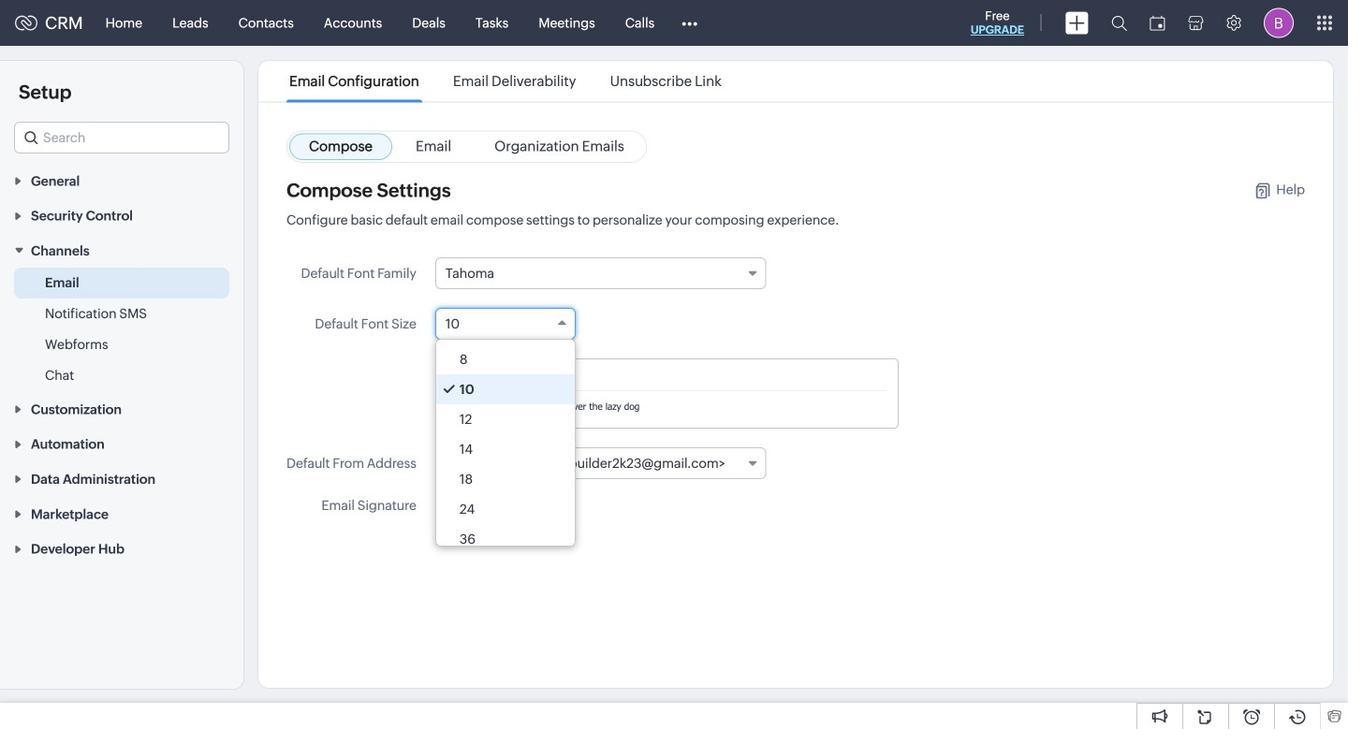 Task type: vqa. For each thing, say whether or not it's contained in the screenshot.
Channels image
no



Task type: locate. For each thing, give the bounding box(es) containing it.
5 option from the top
[[436, 464, 575, 494]]

6 option from the top
[[436, 494, 575, 524]]

None field
[[14, 122, 229, 154], [435, 258, 766, 289], [435, 308, 576, 340], [435, 448, 766, 479], [435, 258, 766, 289], [435, 308, 576, 340], [435, 448, 766, 479]]

region
[[0, 268, 243, 391]]

Search text field
[[15, 123, 228, 153]]

none field search
[[14, 122, 229, 154]]

7 option from the top
[[436, 524, 575, 554]]

option
[[436, 345, 575, 375], [436, 375, 575, 405], [436, 405, 575, 434], [436, 434, 575, 464], [436, 464, 575, 494], [436, 494, 575, 524], [436, 524, 575, 554]]

create menu image
[[1066, 12, 1089, 34]]

list box
[[436, 340, 575, 554]]

3 option from the top
[[436, 405, 575, 434]]

list
[[272, 61, 739, 102]]



Task type: describe. For each thing, give the bounding box(es) containing it.
profile element
[[1253, 0, 1305, 45]]

calendar image
[[1150, 15, 1166, 30]]

1 option from the top
[[436, 345, 575, 375]]

logo image
[[15, 15, 37, 30]]

search image
[[1111, 15, 1127, 31]]

search element
[[1100, 0, 1139, 46]]

create menu element
[[1054, 0, 1100, 45]]

profile image
[[1264, 8, 1294, 38]]

Other Modules field
[[670, 8, 710, 38]]

4 option from the top
[[436, 434, 575, 464]]

2 option from the top
[[436, 375, 575, 405]]



